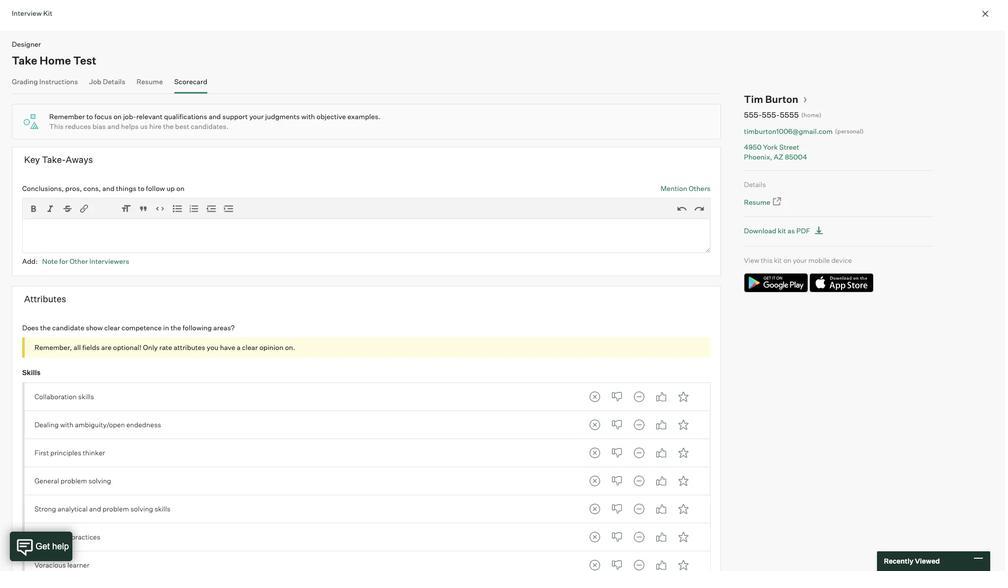 Task type: describe. For each thing, give the bounding box(es) containing it.
definitely not image for best
[[585, 528, 605, 547]]

the right in
[[171, 324, 181, 332]]

remember
[[49, 112, 85, 121]]

ambiguity/open
[[75, 421, 125, 429]]

interview kit
[[12, 9, 52, 17]]

fields
[[82, 344, 100, 352]]

this
[[761, 256, 773, 264]]

examples.
[[348, 112, 381, 121]]

definitely not image for ambiguity/open
[[585, 415, 605, 435]]

learner
[[67, 561, 90, 570]]

tab list for thinker
[[585, 443, 694, 463]]

the inside remember to focus on job-relevant qualifications and support your judgments with objective examples. this reduces bias and helps us hire the best candidates.
[[163, 122, 174, 131]]

1 no button from the top
[[607, 387, 627, 407]]

general problem solving
[[34, 477, 111, 485]]

close image
[[980, 8, 992, 20]]

tim
[[744, 93, 764, 105]]

us
[[140, 122, 148, 131]]

definitely not button for best
[[585, 528, 605, 547]]

timburton1006@gmail.com link
[[744, 126, 833, 136]]

no button for ambiguity/open
[[607, 415, 627, 435]]

focus
[[95, 112, 112, 121]]

relevant
[[136, 112, 163, 121]]

strong yes button for best
[[674, 528, 694, 547]]

timburton1006@gmail.com (personal)
[[744, 127, 864, 135]]

on for remember
[[114, 112, 122, 121]]

others
[[689, 184, 711, 192]]

0 horizontal spatial details
[[103, 77, 125, 85]]

1 vertical spatial resume link
[[744, 197, 783, 208]]

mobile
[[809, 256, 830, 264]]

device
[[832, 256, 853, 264]]

5 strong yes image from the top
[[674, 556, 694, 572]]

skills
[[22, 369, 40, 377]]

mention others
[[661, 184, 711, 192]]

0 horizontal spatial resume
[[137, 77, 163, 85]]

remember,
[[34, 344, 72, 352]]

yes button for best
[[652, 528, 671, 547]]

strong yes button for thinker
[[674, 443, 694, 463]]

in
[[163, 324, 169, 332]]

mixed button for solving
[[630, 471, 649, 491]]

candidates.
[[191, 122, 229, 131]]

mention others link
[[661, 184, 711, 193]]

job
[[89, 77, 101, 85]]

with inside remember to focus on job-relevant qualifications and support your judgments with objective examples. this reduces bias and helps us hire the best candidates.
[[301, 112, 315, 121]]

2 555- from the left
[[762, 110, 780, 120]]

tim burton link
[[744, 93, 808, 105]]

strong analytical and problem solving skills
[[34, 505, 171, 513]]

strong yes button for ambiguity/open
[[674, 415, 694, 435]]

key take-aways
[[24, 154, 93, 165]]

mixed image for collaboration skills
[[630, 387, 649, 407]]

no button for and
[[607, 500, 627, 519]]

best inside remember to focus on job-relevant qualifications and support your judgments with objective examples. this reduces bias and helps us hire the best candidates.
[[175, 122, 189, 131]]

scorecard link
[[174, 77, 207, 91]]

tab list for solving
[[585, 471, 694, 491]]

1 vertical spatial to
[[138, 184, 145, 192]]

test
[[73, 53, 96, 67]]

definitely not image for solving
[[585, 471, 605, 491]]

1 vertical spatial skills
[[155, 505, 171, 513]]

strong yes image for best
[[674, 528, 694, 547]]

strong yes image for first principles thinker
[[674, 443, 694, 463]]

things
[[116, 184, 136, 192]]

principles
[[50, 449, 81, 457]]

7 mixed button from the top
[[630, 556, 649, 572]]

1 strong yes button from the top
[[674, 387, 694, 407]]

yes image for practices
[[652, 528, 671, 547]]

to inside remember to focus on job-relevant qualifications and support your judgments with objective examples. this reduces bias and helps us hire the best candidates.
[[86, 112, 93, 121]]

1 vertical spatial on
[[176, 184, 185, 192]]

and down focus
[[107, 122, 120, 131]]

thinker
[[83, 449, 105, 457]]

general
[[34, 477, 59, 485]]

strong yes button for solving
[[674, 471, 694, 491]]

(personal)
[[836, 127, 864, 135]]

judgments
[[265, 112, 300, 121]]

download kit as pdf link
[[744, 225, 827, 237]]

are
[[101, 344, 112, 352]]

bias
[[93, 122, 106, 131]]

use of best practices
[[34, 533, 100, 542]]

definitely not button for solving
[[585, 471, 605, 491]]

no button for solving
[[607, 471, 627, 491]]

rate
[[159, 344, 172, 352]]

4950 york street phoenix, az 85004
[[744, 143, 808, 161]]

1 vertical spatial solving
[[131, 505, 153, 513]]

only
[[143, 344, 158, 352]]

viewed
[[915, 557, 940, 566]]

1 definitely not image from the top
[[585, 387, 605, 407]]

as
[[788, 227, 795, 235]]

grading instructions link
[[12, 77, 78, 91]]

0 vertical spatial kit
[[778, 227, 787, 235]]

your inside remember to focus on job-relevant qualifications and support your judgments with objective examples. this reduces bias and helps us hire the best candidates.
[[249, 112, 264, 121]]

reduces
[[65, 122, 91, 131]]

1 tab list from the top
[[585, 387, 694, 407]]

4950
[[744, 143, 762, 151]]

mixed image for dealing with ambiguity/open endedness
[[630, 415, 649, 435]]

7 definitely not button from the top
[[585, 556, 605, 572]]

voracious learner
[[34, 561, 90, 570]]

1 yes button from the top
[[652, 387, 671, 407]]

mixed image for and
[[630, 500, 649, 519]]

york
[[764, 143, 778, 151]]

the right does at bottom
[[40, 324, 51, 332]]

mixed button for thinker
[[630, 443, 649, 463]]

burton
[[766, 93, 799, 105]]

collaboration
[[34, 393, 77, 401]]

yes button for ambiguity/open
[[652, 415, 671, 435]]

recently viewed
[[884, 557, 940, 566]]

mixed button for and
[[630, 500, 649, 519]]

have
[[220, 344, 235, 352]]

strong yes image for ambiguity/open
[[674, 415, 694, 435]]

strong yes button for and
[[674, 500, 694, 519]]

yes image for voracious learner
[[652, 556, 671, 572]]

first
[[34, 449, 49, 457]]

1 horizontal spatial details
[[744, 180, 766, 189]]

5555
[[780, 110, 799, 120]]

analytical
[[58, 505, 88, 513]]

definitely not button for thinker
[[585, 443, 605, 463]]

cons,
[[83, 184, 101, 192]]

7 no button from the top
[[607, 556, 627, 572]]

view
[[744, 256, 760, 264]]

job details link
[[89, 77, 125, 91]]

voracious
[[34, 561, 66, 570]]

grading
[[12, 77, 38, 85]]

and right cons,
[[102, 184, 115, 192]]

take
[[12, 53, 37, 67]]

this
[[49, 122, 64, 131]]

tab list for best
[[585, 528, 694, 547]]

conclusions, pros, cons, and things to follow up on
[[22, 184, 185, 192]]

does the candidate show clear competence in the following areas?
[[22, 324, 235, 332]]

definitely not button for and
[[585, 500, 605, 519]]



Task type: locate. For each thing, give the bounding box(es) containing it.
3 definitely not image from the top
[[585, 528, 605, 547]]

1 yes image from the top
[[652, 387, 671, 407]]

2 strong yes button from the top
[[674, 415, 694, 435]]

0 vertical spatial resume
[[137, 77, 163, 85]]

3 strong yes image from the top
[[674, 471, 694, 491]]

yes image for first principles thinker
[[652, 443, 671, 463]]

1 horizontal spatial solving
[[131, 505, 153, 513]]

3 mixed button from the top
[[630, 443, 649, 463]]

tab list for ambiguity/open
[[585, 415, 694, 435]]

7 yes button from the top
[[652, 556, 671, 572]]

best down qualifications
[[175, 122, 189, 131]]

4 no image from the top
[[607, 556, 627, 572]]

definitely not button for ambiguity/open
[[585, 415, 605, 435]]

1 horizontal spatial clear
[[242, 344, 258, 352]]

4 definitely not button from the top
[[585, 471, 605, 491]]

mixed button for best
[[630, 528, 649, 547]]

endedness
[[126, 421, 161, 429]]

4 yes button from the top
[[652, 471, 671, 491]]

definitely not image
[[585, 387, 605, 407], [585, 415, 605, 435], [585, 471, 605, 491]]

5 tab list from the top
[[585, 500, 694, 519]]

clear
[[104, 324, 120, 332], [242, 344, 258, 352]]

0 horizontal spatial problem
[[61, 477, 87, 485]]

to
[[86, 112, 93, 121], [138, 184, 145, 192]]

strong yes image
[[674, 443, 694, 463], [674, 500, 694, 519]]

1 strong yes image from the top
[[674, 387, 694, 407]]

attributes
[[174, 344, 205, 352]]

problem right analytical
[[103, 505, 129, 513]]

2 mixed button from the top
[[630, 415, 649, 435]]

take-
[[42, 154, 66, 165]]

0 vertical spatial problem
[[61, 477, 87, 485]]

1 555- from the left
[[744, 110, 762, 120]]

yes button for thinker
[[652, 443, 671, 463]]

tab list
[[585, 387, 694, 407], [585, 415, 694, 435], [585, 443, 694, 463], [585, 471, 694, 491], [585, 500, 694, 519], [585, 528, 694, 547], [585, 556, 694, 572]]

0 vertical spatial details
[[103, 77, 125, 85]]

2 definitely not button from the top
[[585, 415, 605, 435]]

on inside remember to focus on job-relevant qualifications and support your judgments with objective examples. this reduces bias and helps us hire the best candidates.
[[114, 112, 122, 121]]

5 strong yes button from the top
[[674, 500, 694, 519]]

0 vertical spatial with
[[301, 112, 315, 121]]

yes image
[[652, 387, 671, 407], [652, 443, 671, 463], [652, 500, 671, 519], [652, 556, 671, 572]]

3 yes image from the top
[[652, 528, 671, 547]]

1 vertical spatial with
[[60, 421, 73, 429]]

0 horizontal spatial your
[[249, 112, 264, 121]]

no image for voracious learner
[[607, 556, 627, 572]]

1 mixed image from the top
[[630, 387, 649, 407]]

strong
[[34, 505, 56, 513]]

details right job
[[103, 77, 125, 85]]

0 horizontal spatial best
[[56, 533, 70, 542]]

definitely not image for thinker
[[585, 443, 605, 463]]

no image for practices
[[607, 528, 627, 547]]

to left follow on the top left
[[138, 184, 145, 192]]

4 yes image from the top
[[652, 556, 671, 572]]

resume link up relevant
[[137, 77, 163, 91]]

0 vertical spatial yes image
[[652, 415, 671, 435]]

0 horizontal spatial on
[[114, 112, 122, 121]]

kit right this
[[775, 256, 782, 264]]

your left mobile
[[793, 256, 807, 264]]

hire
[[149, 122, 162, 131]]

0 horizontal spatial skills
[[78, 393, 94, 401]]

1 horizontal spatial resume link
[[744, 197, 783, 208]]

az
[[774, 153, 784, 161]]

to left focus
[[86, 112, 93, 121]]

3 mixed image from the top
[[630, 500, 649, 519]]

85004
[[785, 153, 808, 161]]

no image for general problem solving
[[607, 471, 627, 491]]

1 horizontal spatial best
[[175, 122, 189, 131]]

strong yes image for strong analytical and problem solving skills
[[674, 500, 694, 519]]

0 horizontal spatial solving
[[89, 477, 111, 485]]

and
[[209, 112, 221, 121], [107, 122, 120, 131], [102, 184, 115, 192], [89, 505, 101, 513]]

2 definitely not image from the top
[[585, 415, 605, 435]]

1 definitely not image from the top
[[585, 443, 605, 463]]

2 strong yes image from the top
[[674, 500, 694, 519]]

3 no button from the top
[[607, 443, 627, 463]]

mixed image for best
[[630, 528, 649, 547]]

1 yes image from the top
[[652, 415, 671, 435]]

1 vertical spatial kit
[[775, 256, 782, 264]]

2 mixed image from the top
[[630, 471, 649, 491]]

2 no image from the top
[[607, 443, 627, 463]]

home
[[40, 53, 71, 67]]

1 horizontal spatial skills
[[155, 505, 171, 513]]

areas?
[[213, 324, 235, 332]]

1 vertical spatial strong yes image
[[674, 500, 694, 519]]

1 vertical spatial mixed image
[[630, 415, 649, 435]]

3 tab list from the top
[[585, 443, 694, 463]]

details
[[103, 77, 125, 85], [744, 180, 766, 189]]

on right this
[[784, 256, 792, 264]]

conclusions,
[[22, 184, 64, 192]]

and up candidates.
[[209, 112, 221, 121]]

resume
[[137, 77, 163, 85], [744, 198, 771, 207]]

skills
[[78, 393, 94, 401], [155, 505, 171, 513]]

1 vertical spatial problem
[[103, 505, 129, 513]]

yes image for endedness
[[652, 415, 671, 435]]

2 no button from the top
[[607, 415, 627, 435]]

on for view
[[784, 256, 792, 264]]

0 vertical spatial resume link
[[137, 77, 163, 91]]

strong yes button
[[674, 387, 694, 407], [674, 415, 694, 435], [674, 443, 694, 463], [674, 471, 694, 491], [674, 500, 694, 519], [674, 528, 694, 547], [674, 556, 694, 572]]

no image for strong analytical and problem solving skills
[[607, 500, 627, 519]]

objective
[[317, 112, 346, 121]]

tim burton 555-555-5555 (home)
[[744, 93, 822, 120]]

mixed image for solving
[[630, 471, 649, 491]]

yes button for solving
[[652, 471, 671, 491]]

for
[[59, 257, 68, 265]]

1 vertical spatial your
[[793, 256, 807, 264]]

4 tab list from the top
[[585, 471, 694, 491]]

0 vertical spatial to
[[86, 112, 93, 121]]

kit left as
[[778, 227, 787, 235]]

0 vertical spatial best
[[175, 122, 189, 131]]

2 vertical spatial on
[[784, 256, 792, 264]]

1 definitely not button from the top
[[585, 387, 605, 407]]

2 strong yes image from the top
[[674, 415, 694, 435]]

resume link
[[137, 77, 163, 91], [744, 197, 783, 208]]

5 mixed image from the top
[[630, 556, 649, 572]]

2 yes image from the top
[[652, 443, 671, 463]]

yes button for and
[[652, 500, 671, 519]]

pros,
[[65, 184, 82, 192]]

mixed button for ambiguity/open
[[630, 415, 649, 435]]

1 vertical spatial clear
[[242, 344, 258, 352]]

3 yes image from the top
[[652, 500, 671, 519]]

5 mixed button from the top
[[630, 500, 649, 519]]

1 vertical spatial yes image
[[652, 471, 671, 491]]

yes image for strong analytical and problem solving skills
[[652, 500, 671, 519]]

3 strong yes button from the top
[[674, 443, 694, 463]]

0 vertical spatial strong yes image
[[674, 443, 694, 463]]

on.
[[285, 344, 295, 352]]

a
[[237, 344, 241, 352]]

remember, all fields are optional! only rate attributes you have a clear opinion on.
[[34, 344, 295, 352]]

4 mixed image from the top
[[630, 528, 649, 547]]

1 vertical spatial no image
[[607, 443, 627, 463]]

6 definitely not button from the top
[[585, 528, 605, 547]]

7 tab list from the top
[[585, 556, 694, 572]]

0 vertical spatial skills
[[78, 393, 94, 401]]

all
[[74, 344, 81, 352]]

on right up
[[176, 184, 185, 192]]

0 horizontal spatial clear
[[104, 324, 120, 332]]

resume link up download
[[744, 197, 783, 208]]

no image
[[607, 415, 627, 435], [607, 443, 627, 463], [607, 528, 627, 547]]

0 vertical spatial mixed image
[[630, 387, 649, 407]]

6 strong yes button from the top
[[674, 528, 694, 547]]

1 horizontal spatial with
[[301, 112, 315, 121]]

tab list for and
[[585, 500, 694, 519]]

1 no image from the top
[[607, 415, 627, 435]]

6 tab list from the top
[[585, 528, 694, 547]]

download
[[744, 227, 777, 235]]

support
[[222, 112, 248, 121]]

6 yes button from the top
[[652, 528, 671, 547]]

definitely not image for and
[[585, 500, 605, 519]]

of
[[48, 533, 54, 542]]

attributes
[[24, 294, 66, 305]]

opinion
[[260, 344, 284, 352]]

yes image
[[652, 415, 671, 435], [652, 471, 671, 491], [652, 528, 671, 547]]

5 definitely not button from the top
[[585, 500, 605, 519]]

2 vertical spatial yes image
[[652, 528, 671, 547]]

job details
[[89, 77, 125, 85]]

definitely not image
[[585, 443, 605, 463], [585, 500, 605, 519], [585, 528, 605, 547], [585, 556, 605, 572]]

1 strong yes image from the top
[[674, 443, 694, 463]]

mixed image
[[630, 387, 649, 407], [630, 415, 649, 435]]

does
[[22, 324, 39, 332]]

mention
[[661, 184, 688, 192]]

problem right general
[[61, 477, 87, 485]]

strong yes image for solving
[[674, 471, 694, 491]]

up
[[167, 184, 175, 192]]

2 horizontal spatial on
[[784, 256, 792, 264]]

qualifications
[[164, 112, 207, 121]]

0 horizontal spatial with
[[60, 421, 73, 429]]

6 mixed button from the top
[[630, 528, 649, 547]]

dealing
[[34, 421, 59, 429]]

strong yes image
[[674, 387, 694, 407], [674, 415, 694, 435], [674, 471, 694, 491], [674, 528, 694, 547], [674, 556, 694, 572]]

mixed button
[[630, 387, 649, 407], [630, 415, 649, 435], [630, 443, 649, 463], [630, 471, 649, 491], [630, 500, 649, 519], [630, 528, 649, 547], [630, 556, 649, 572]]

interview
[[12, 9, 42, 17]]

your
[[249, 112, 264, 121], [793, 256, 807, 264]]

mixed image for thinker
[[630, 443, 649, 463]]

resume up relevant
[[137, 77, 163, 85]]

4 strong yes image from the top
[[674, 528, 694, 547]]

optional!
[[113, 344, 142, 352]]

the
[[163, 122, 174, 131], [40, 324, 51, 332], [171, 324, 181, 332]]

0 vertical spatial no image
[[607, 415, 627, 435]]

practices
[[71, 533, 100, 542]]

0 vertical spatial your
[[249, 112, 264, 121]]

phoenix,
[[744, 153, 773, 161]]

best right the of
[[56, 533, 70, 542]]

0 horizontal spatial to
[[86, 112, 93, 121]]

6 no button from the top
[[607, 528, 627, 547]]

2 yes button from the top
[[652, 415, 671, 435]]

helps
[[121, 122, 139, 131]]

the right hire
[[163, 122, 174, 131]]

your right support
[[249, 112, 264, 121]]

best
[[175, 122, 189, 131], [56, 533, 70, 542]]

1 no image from the top
[[607, 387, 627, 407]]

definitely not button
[[585, 387, 605, 407], [585, 415, 605, 435], [585, 443, 605, 463], [585, 471, 605, 491], [585, 500, 605, 519], [585, 528, 605, 547], [585, 556, 605, 572]]

2 yes image from the top
[[652, 471, 671, 491]]

1 horizontal spatial to
[[138, 184, 145, 192]]

2 definitely not image from the top
[[585, 500, 605, 519]]

2 vertical spatial definitely not image
[[585, 471, 605, 491]]

no image for endedness
[[607, 415, 627, 435]]

view this kit on your mobile device
[[744, 256, 853, 264]]

add: note for other interviewers
[[22, 257, 129, 265]]

1 vertical spatial details
[[744, 180, 766, 189]]

3 no image from the top
[[607, 500, 627, 519]]

0 vertical spatial solving
[[89, 477, 111, 485]]

and right analytical
[[89, 505, 101, 513]]

add:
[[22, 257, 38, 265]]

0 horizontal spatial resume link
[[137, 77, 163, 91]]

3 definitely not image from the top
[[585, 471, 605, 491]]

1 vertical spatial definitely not image
[[585, 415, 605, 435]]

555- down tim burton link
[[762, 110, 780, 120]]

details down phoenix,
[[744, 180, 766, 189]]

kit
[[778, 227, 787, 235], [775, 256, 782, 264]]

4 no button from the top
[[607, 471, 627, 491]]

None text field
[[22, 219, 711, 253]]

follow
[[146, 184, 165, 192]]

timburton1006@gmail.com
[[744, 127, 833, 135]]

no button for thinker
[[607, 443, 627, 463]]

take home test
[[12, 53, 96, 67]]

2 no image from the top
[[607, 471, 627, 491]]

on left job-
[[114, 112, 122, 121]]

clear right show
[[104, 324, 120, 332]]

0 vertical spatial clear
[[104, 324, 120, 332]]

1 horizontal spatial your
[[793, 256, 807, 264]]

2 tab list from the top
[[585, 415, 694, 435]]

1 mixed button from the top
[[630, 387, 649, 407]]

you
[[207, 344, 219, 352]]

4 strong yes button from the top
[[674, 471, 694, 491]]

1 horizontal spatial resume
[[744, 198, 771, 207]]

3 no image from the top
[[607, 528, 627, 547]]

remember to focus on job-relevant qualifications and support your judgments with objective examples. this reduces bias and helps us hire the best candidates.
[[49, 112, 381, 131]]

2 mixed image from the top
[[630, 415, 649, 435]]

scorecard
[[174, 77, 207, 85]]

job-
[[123, 112, 136, 121]]

note for other interviewers link
[[42, 257, 129, 265]]

interviewers
[[89, 257, 129, 265]]

4 definitely not image from the top
[[585, 556, 605, 572]]

0 vertical spatial definitely not image
[[585, 387, 605, 407]]

use
[[34, 533, 47, 542]]

1 horizontal spatial on
[[176, 184, 185, 192]]

download kit as pdf
[[744, 227, 811, 235]]

1 vertical spatial resume
[[744, 198, 771, 207]]

first principles thinker
[[34, 449, 105, 457]]

1 horizontal spatial problem
[[103, 505, 129, 513]]

1 mixed image from the top
[[630, 443, 649, 463]]

1 vertical spatial best
[[56, 533, 70, 542]]

mixed image
[[630, 443, 649, 463], [630, 471, 649, 491], [630, 500, 649, 519], [630, 528, 649, 547], [630, 556, 649, 572]]

resume up download
[[744, 198, 771, 207]]

555- down "tim"
[[744, 110, 762, 120]]

key
[[24, 154, 40, 165]]

show
[[86, 324, 103, 332]]

3 yes button from the top
[[652, 443, 671, 463]]

7 strong yes button from the top
[[674, 556, 694, 572]]

with left objective
[[301, 112, 315, 121]]

4 mixed button from the top
[[630, 471, 649, 491]]

yes image for collaboration skills
[[652, 387, 671, 407]]

5 no button from the top
[[607, 500, 627, 519]]

dealing with ambiguity/open endedness
[[34, 421, 161, 429]]

555-
[[744, 110, 762, 120], [762, 110, 780, 120]]

solving
[[89, 477, 111, 485], [131, 505, 153, 513]]

2 vertical spatial no image
[[607, 528, 627, 547]]

with right dealing
[[60, 421, 73, 429]]

5 yes button from the top
[[652, 500, 671, 519]]

pdf
[[797, 227, 811, 235]]

no image
[[607, 387, 627, 407], [607, 471, 627, 491], [607, 500, 627, 519], [607, 556, 627, 572]]

0 vertical spatial on
[[114, 112, 122, 121]]

with
[[301, 112, 315, 121], [60, 421, 73, 429]]

clear right 'a'
[[242, 344, 258, 352]]

designer
[[12, 40, 41, 48]]

3 definitely not button from the top
[[585, 443, 605, 463]]

no button for best
[[607, 528, 627, 547]]

no image for collaboration skills
[[607, 387, 627, 407]]



Task type: vqa. For each thing, say whether or not it's contained in the screenshot.
the Configure Job Boards
no



